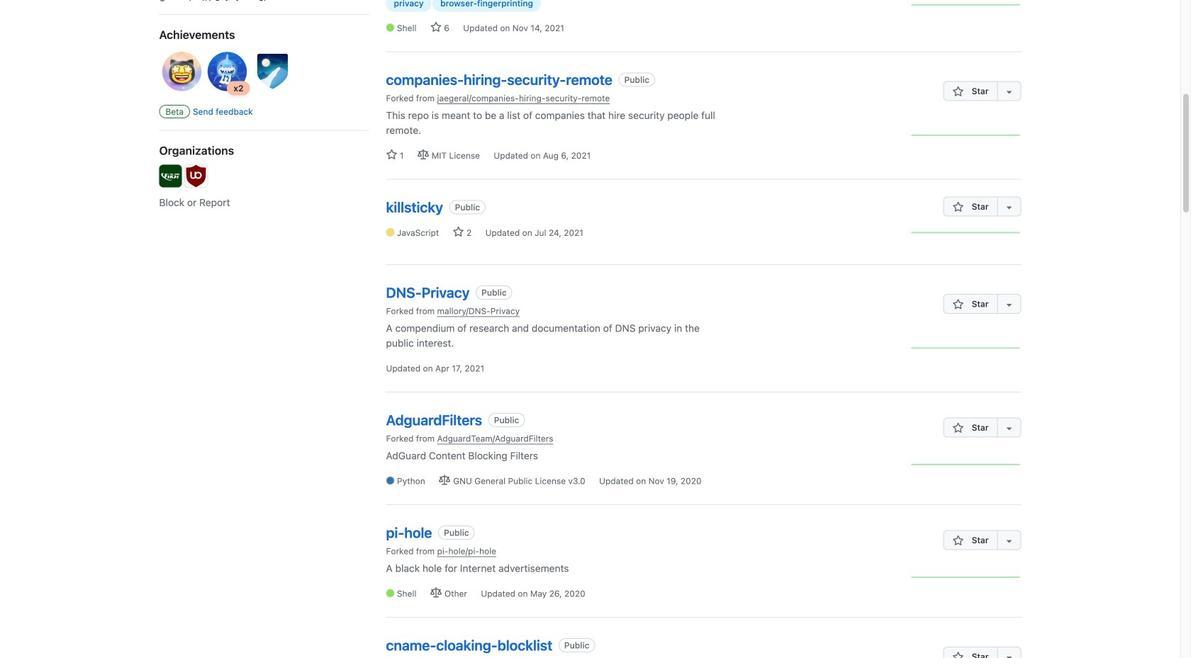 Task type: vqa. For each thing, say whether or not it's contained in the screenshot.
2nd 'PAST YEAR OF ACTIVITY' element from the bottom of the page's Past year of activity 'image'
yes



Task type: locate. For each thing, give the bounding box(es) containing it.
add this repository to a list image for 2nd "past year of activity" image from the top
[[1004, 202, 1015, 213]]

star image
[[430, 22, 442, 33], [953, 423, 964, 434], [953, 536, 964, 547], [953, 652, 964, 659]]

past year of activity element for add this repository to a list image for third "past year of activity" image from the top
[[912, 338, 1022, 361]]

2 add this repository to a list image from the top
[[1004, 202, 1015, 213]]

add this repository to a list image
[[1004, 423, 1015, 434], [1004, 536, 1015, 547], [1004, 652, 1015, 659]]

1 past year of activity element from the top
[[912, 0, 1022, 18]]

achievement: pull shark image
[[205, 49, 250, 94]]

link image
[[159, 0, 171, 2]]

4 past year of activity image from the top
[[912, 454, 1022, 476]]

past year of activity image
[[912, 0, 1022, 16], [912, 222, 1022, 244], [912, 338, 1022, 359], [912, 454, 1022, 476]]

2 vertical spatial add this repository to a list image
[[1004, 299, 1015, 311]]

3 past year of activity element from the top
[[912, 338, 1022, 361]]

past year of activity element
[[912, 0, 1022, 18], [912, 222, 1022, 246], [912, 338, 1022, 361], [912, 454, 1022, 478]]

1 past year of activity image from the top
[[912, 0, 1022, 16]]

star image
[[953, 86, 964, 97], [386, 149, 397, 161], [953, 202, 964, 213], [453, 227, 464, 238], [953, 299, 964, 311]]

1 vertical spatial add this repository to a list image
[[1004, 536, 1015, 547]]

4 past year of activity element from the top
[[912, 454, 1022, 478]]

achievement: arctic code vault contributor image
[[250, 49, 295, 94]]

1 add this repository to a list image from the top
[[1004, 86, 1015, 97]]

law image
[[418, 149, 429, 161], [439, 475, 450, 486], [430, 588, 442, 599]]

0 vertical spatial law image
[[418, 149, 429, 161]]

2 past year of activity image from the top
[[912, 222, 1022, 244]]

add this repository to a list image
[[1004, 86, 1015, 97], [1004, 202, 1015, 213], [1004, 299, 1015, 311]]

0 vertical spatial add this repository to a list image
[[1004, 423, 1015, 434]]

2 add this repository to a list image from the top
[[1004, 536, 1015, 547]]

2 past year of activity element from the top
[[912, 222, 1022, 246]]

3 add this repository to a list image from the top
[[1004, 299, 1015, 311]]

2 vertical spatial add this repository to a list image
[[1004, 652, 1015, 659]]

1 add this repository to a list image from the top
[[1004, 423, 1015, 434]]

past year of activity element for add this repository to a list image related to 2nd "past year of activity" image from the top
[[912, 222, 1022, 246]]

3 past year of activity image from the top
[[912, 338, 1022, 359]]

1 vertical spatial add this repository to a list image
[[1004, 202, 1015, 213]]

@firstdotorg image
[[159, 165, 182, 188]]

0 vertical spatial add this repository to a list image
[[1004, 86, 1015, 97]]



Task type: describe. For each thing, give the bounding box(es) containing it.
3 add this repository to a list image from the top
[[1004, 652, 1015, 659]]

add this repository to a list image for the bottommost law icon
[[1004, 536, 1015, 547]]

@ublockorigin image
[[185, 165, 207, 188]]

feature release label: beta element
[[159, 105, 190, 118]]

add this repository to a list image for third "past year of activity" image from the top
[[1004, 299, 1015, 311]]

2 vertical spatial law image
[[430, 588, 442, 599]]

add this repository to a list image for middle law icon
[[1004, 423, 1015, 434]]

1 vertical spatial law image
[[439, 475, 450, 486]]

past year of activity element for middle law icon's add this repository to a list icon
[[912, 454, 1022, 478]]

achievement: starstruck image
[[159, 49, 205, 94]]



